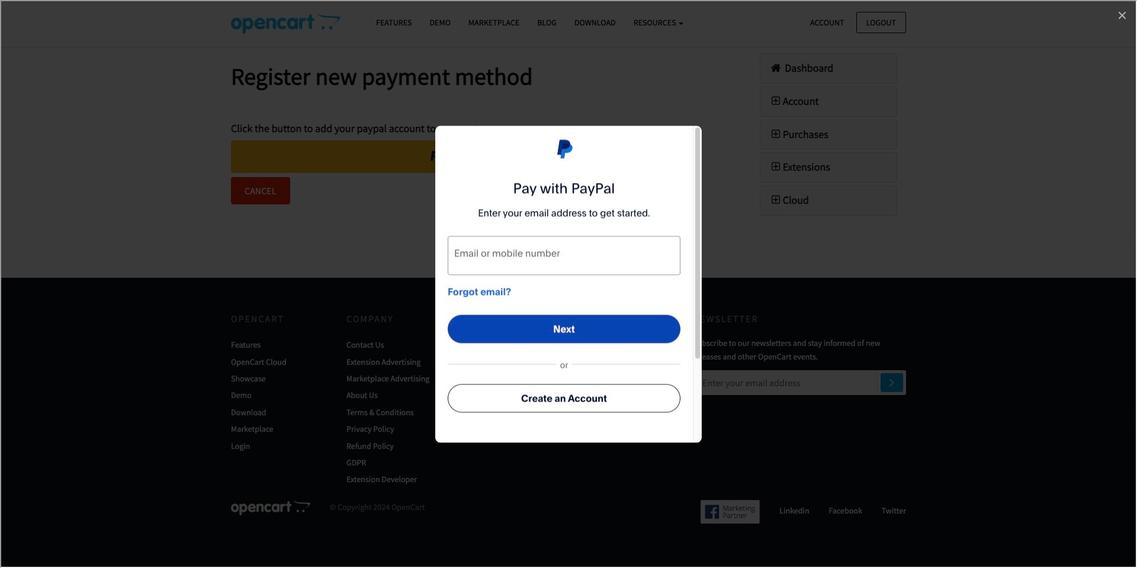 Task type: describe. For each thing, give the bounding box(es) containing it.
angle right image
[[890, 375, 895, 390]]

facebook marketing partner image
[[701, 500, 761, 524]]

plus square o image
[[770, 162, 783, 173]]

home image
[[770, 63, 783, 73]]

3 plus square o image from the top
[[770, 195, 783, 206]]



Task type: vqa. For each thing, say whether or not it's contained in the screenshot.
the home icon
yes



Task type: locate. For each thing, give the bounding box(es) containing it.
2 vertical spatial plus square o image
[[770, 195, 783, 206]]

plus square o image down home image
[[770, 96, 783, 107]]

1 plus square o image from the top
[[770, 96, 783, 107]]

0 vertical spatial plus square o image
[[770, 96, 783, 107]]

2 plus square o image from the top
[[770, 129, 783, 140]]

plus square o image down plus square o icon
[[770, 195, 783, 206]]

opencart - add payment method image
[[231, 12, 341, 34]]

plus square o image up plus square o icon
[[770, 129, 783, 140]]

1 vertical spatial plus square o image
[[770, 129, 783, 140]]

plus square o image
[[770, 96, 783, 107], [770, 129, 783, 140], [770, 195, 783, 206]]

opencart image
[[231, 500, 311, 515]]



